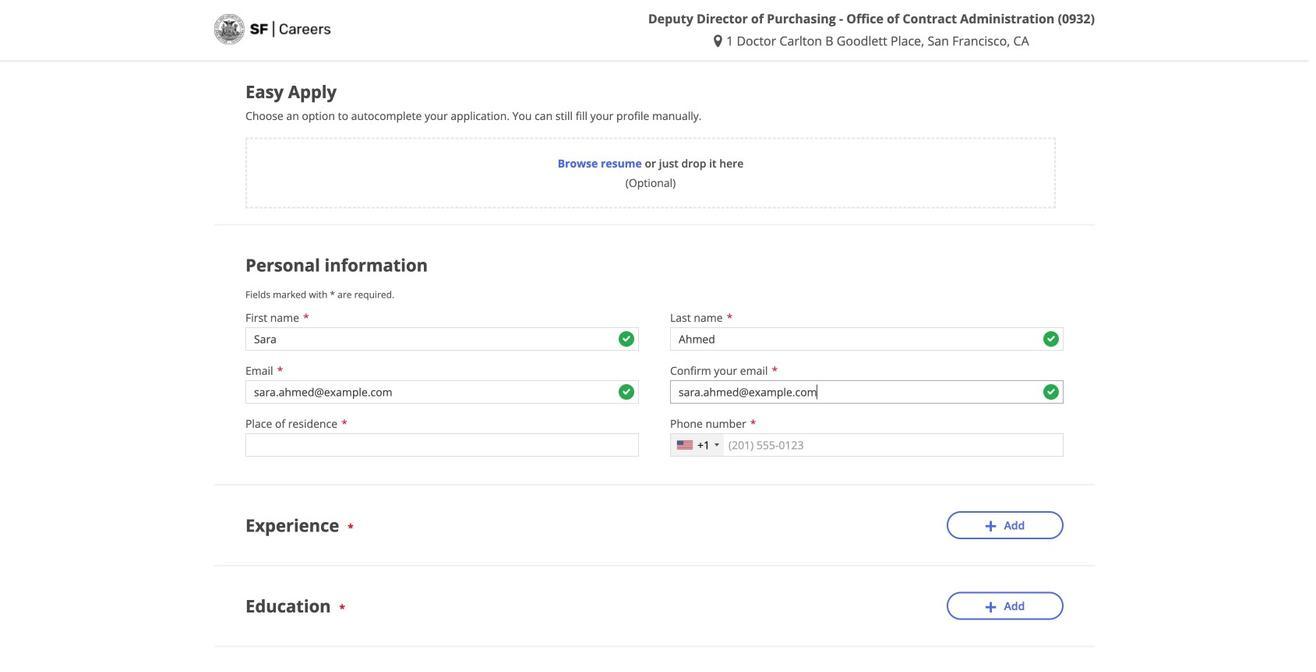 Task type: describe. For each thing, give the bounding box(es) containing it.
city and county of san francisco logo image
[[214, 14, 331, 44]]



Task type: vqa. For each thing, say whether or not it's contained in the screenshot.
"Location" IMAGE
yes



Task type: locate. For each thing, give the bounding box(es) containing it.
location image
[[714, 35, 727, 47]]



